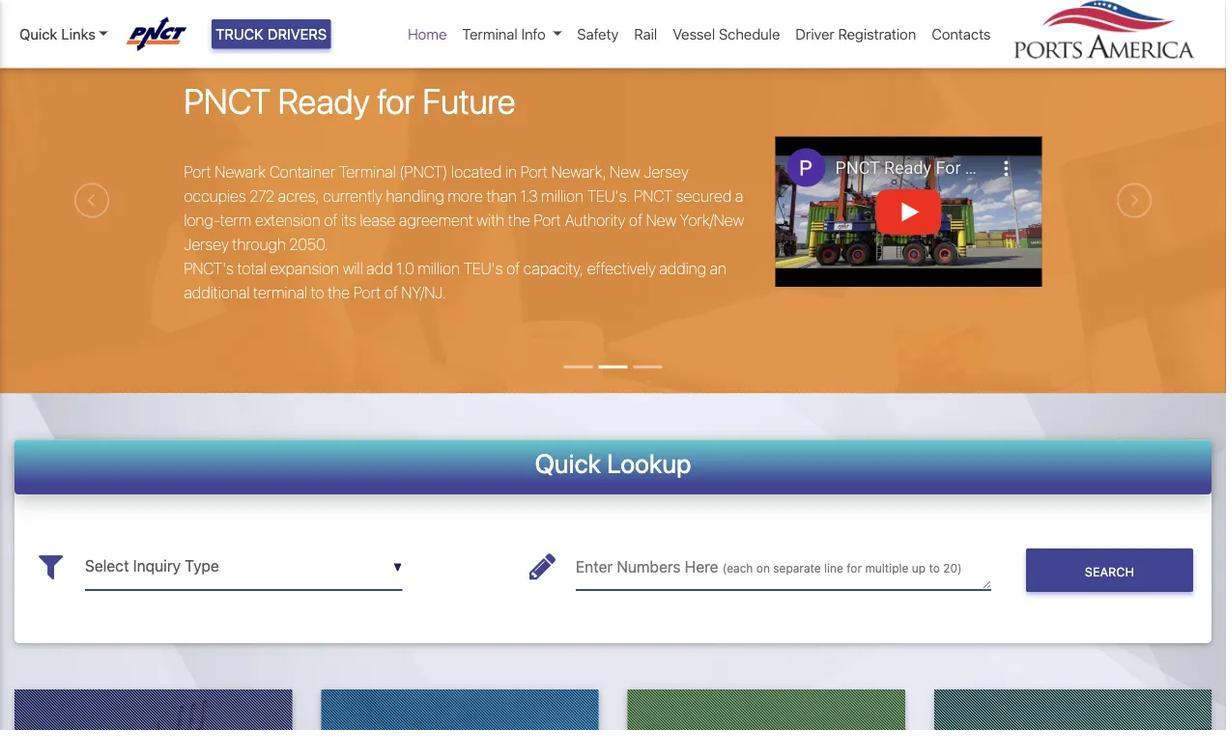 Task type: locate. For each thing, give the bounding box(es) containing it.
line
[[824, 562, 843, 576]]

for inside enter numbers here (each on separate line for multiple up to 20)
[[847, 562, 862, 576]]

alert
[[0, 0, 1226, 8]]

1 horizontal spatial quick
[[535, 448, 601, 479]]

272
[[250, 188, 274, 206]]

1 horizontal spatial jersey
[[644, 163, 689, 182]]

million up ny/nj.
[[418, 260, 460, 278]]

terminal inside "terminal info" link
[[462, 26, 518, 42]]

to inside enter numbers here (each on separate line for multiple up to 20)
[[929, 562, 940, 576]]

1 horizontal spatial to
[[929, 562, 940, 576]]

truck drivers link
[[212, 19, 331, 49]]

1 horizontal spatial the
[[508, 212, 530, 230]]

will
[[343, 260, 363, 278]]

jersey
[[644, 163, 689, 182], [184, 236, 229, 254]]

1 vertical spatial to
[[929, 562, 940, 576]]

occupies
[[184, 188, 246, 206]]

the
[[508, 212, 530, 230], [328, 284, 350, 303]]

of
[[324, 212, 338, 230], [629, 212, 643, 230], [506, 260, 520, 278], [384, 284, 398, 303]]

jersey up 'pnct's'
[[184, 236, 229, 254]]

0 horizontal spatial new
[[610, 163, 640, 182]]

expansion
[[270, 260, 339, 278]]

port
[[184, 163, 211, 182], [520, 163, 548, 182], [534, 212, 561, 230], [353, 284, 381, 303]]

new
[[610, 163, 640, 182], [646, 212, 677, 230]]

0 vertical spatial million
[[541, 188, 584, 206]]

multiple
[[865, 562, 909, 576]]

0 vertical spatial quick
[[19, 26, 57, 42]]

1 vertical spatial for
[[847, 562, 862, 576]]

0 horizontal spatial quick
[[19, 26, 57, 42]]

1 vertical spatial the
[[328, 284, 350, 303]]

contacts link
[[924, 15, 999, 53]]

1 horizontal spatial pnct
[[634, 188, 673, 206]]

0 horizontal spatial to
[[311, 284, 324, 303]]

0 vertical spatial jersey
[[644, 163, 689, 182]]

None text field
[[576, 544, 991, 591]]

to right up
[[929, 562, 940, 576]]

1.0
[[396, 260, 414, 278]]

to down 'expansion'
[[311, 284, 324, 303]]

jersey up the secured
[[644, 163, 689, 182]]

new down the secured
[[646, 212, 677, 230]]

(each
[[722, 562, 753, 576]]

1 vertical spatial quick
[[535, 448, 601, 479]]

0 horizontal spatial terminal
[[339, 163, 396, 182]]

quick
[[19, 26, 57, 42], [535, 448, 601, 479]]

port right "in"
[[520, 163, 548, 182]]

capacity,
[[524, 260, 584, 278]]

teu's
[[464, 260, 503, 278]]

0 horizontal spatial million
[[418, 260, 460, 278]]

safety link
[[570, 15, 626, 53]]

million
[[541, 188, 584, 206], [418, 260, 460, 278]]

1 horizontal spatial new
[[646, 212, 677, 230]]

contacts
[[932, 26, 991, 42]]

drivers
[[267, 26, 327, 42]]

the down the 1.3
[[508, 212, 530, 230]]

0 vertical spatial new
[[610, 163, 640, 182]]

enter
[[576, 559, 613, 577]]

1 horizontal spatial for
[[847, 562, 862, 576]]

pnct down truck
[[184, 80, 271, 121]]

million down newark,
[[541, 188, 584, 206]]

1 vertical spatial new
[[646, 212, 677, 230]]

0 vertical spatial terminal
[[462, 26, 518, 42]]

safety
[[577, 26, 619, 42]]

for right ready
[[377, 80, 415, 121]]

for
[[377, 80, 415, 121], [847, 562, 862, 576]]

future
[[423, 80, 515, 121]]

quick links
[[19, 26, 96, 42]]

1 vertical spatial terminal
[[339, 163, 396, 182]]

long-
[[184, 212, 220, 230]]

for right line on the right of page
[[847, 562, 862, 576]]

pnct's
[[184, 260, 234, 278]]

0 horizontal spatial the
[[328, 284, 350, 303]]

on
[[756, 562, 770, 576]]

driver registration
[[796, 26, 916, 42]]

terminal
[[462, 26, 518, 42], [339, 163, 396, 182]]

than
[[487, 188, 517, 206]]

terminal up currently
[[339, 163, 396, 182]]

pnct ready for future
[[184, 80, 515, 121]]

0 vertical spatial to
[[311, 284, 324, 303]]

pnct right teu's.
[[634, 188, 673, 206]]

in
[[505, 163, 517, 182]]

0 horizontal spatial pnct
[[184, 80, 271, 121]]

0 horizontal spatial for
[[377, 80, 415, 121]]

term
[[220, 212, 252, 230]]

rail link
[[626, 15, 665, 53]]

pnct
[[184, 80, 271, 121], [634, 188, 673, 206]]

new up teu's.
[[610, 163, 640, 182]]

handling
[[386, 188, 444, 206]]

0 vertical spatial pnct
[[184, 80, 271, 121]]

secured
[[676, 188, 732, 206]]

quick left lookup
[[535, 448, 601, 479]]

info
[[521, 26, 546, 42]]

truck drivers
[[216, 26, 327, 42]]

container
[[269, 163, 336, 182]]

here
[[685, 559, 718, 577]]

newark
[[215, 163, 266, 182]]

port up the occupies
[[184, 163, 211, 182]]

1 vertical spatial jersey
[[184, 236, 229, 254]]

an
[[710, 260, 727, 278]]

1 horizontal spatial terminal
[[462, 26, 518, 42]]

teu's.
[[587, 188, 631, 206]]

acres,
[[278, 188, 319, 206]]

0 vertical spatial the
[[508, 212, 530, 230]]

terminal left info
[[462, 26, 518, 42]]

ready
[[278, 80, 370, 121]]

home link
[[400, 15, 455, 53]]

to
[[311, 284, 324, 303], [929, 562, 940, 576]]

1 horizontal spatial million
[[541, 188, 584, 206]]

1 vertical spatial pnct
[[634, 188, 673, 206]]

quick left links
[[19, 26, 57, 42]]

terminal info
[[462, 26, 546, 42]]

rail
[[634, 26, 657, 42]]

the down 'will'
[[328, 284, 350, 303]]

None text field
[[85, 544, 402, 591]]

0 horizontal spatial jersey
[[184, 236, 229, 254]]

located
[[451, 163, 502, 182]]

terminal
[[253, 284, 307, 303]]

registration
[[838, 26, 916, 42]]



Task type: vqa. For each thing, say whether or not it's contained in the screenshot.
separate
yes



Task type: describe. For each thing, give the bounding box(es) containing it.
2050.
[[289, 236, 328, 254]]

0 vertical spatial for
[[377, 80, 415, 121]]

▼
[[393, 561, 402, 575]]

total
[[237, 260, 266, 278]]

extension
[[255, 212, 321, 230]]

up
[[912, 562, 926, 576]]

quick lookup
[[535, 448, 691, 479]]

its
[[341, 212, 356, 230]]

currently
[[323, 188, 382, 206]]

vessel
[[673, 26, 715, 42]]

links
[[61, 26, 96, 42]]

driver registration link
[[788, 15, 924, 53]]

of left its
[[324, 212, 338, 230]]

newark,
[[551, 163, 606, 182]]

of down teu's.
[[629, 212, 643, 230]]

vessel schedule link
[[665, 15, 788, 53]]

numbers
[[617, 559, 681, 577]]

of right teu's
[[506, 260, 520, 278]]

more
[[448, 188, 483, 206]]

lookup
[[607, 448, 691, 479]]

pnct ready for future image
[[0, 8, 1226, 503]]

pnct inside port newark container terminal (pnct) located in port newark, new jersey occupies 272 acres, currently handling more than 1.3 million teu's.                                 pnct secured a long-term extension of its lease agreement with the port authority of new york/new jersey through 2050. pnct's total expansion will add 1.0 million teu's of capacity,                                 effectively adding an additional terminal to the port of ny/nj.
[[634, 188, 673, 206]]

with
[[477, 212, 505, 230]]

quick links link
[[19, 23, 108, 45]]

search
[[1085, 565, 1134, 579]]

vessel schedule
[[673, 26, 780, 42]]

add
[[366, 260, 393, 278]]

ny/nj.
[[401, 284, 446, 303]]

search button
[[1026, 550, 1193, 593]]

truck
[[216, 26, 264, 42]]

enter numbers here (each on separate line for multiple up to 20)
[[576, 559, 962, 577]]

separate
[[773, 562, 821, 576]]

agreement
[[399, 212, 473, 230]]

quick for quick links
[[19, 26, 57, 42]]

lease
[[360, 212, 396, 230]]

adding
[[659, 260, 706, 278]]

port newark container terminal (pnct) located in port newark, new jersey occupies 272 acres, currently handling more than 1.3 million teu's.                                 pnct secured a long-term extension of its lease agreement with the port authority of new york/new jersey through 2050. pnct's total expansion will add 1.0 million teu's of capacity,                                 effectively adding an additional terminal to the port of ny/nj.
[[184, 163, 744, 303]]

port down add
[[353, 284, 381, 303]]

a
[[735, 188, 743, 206]]

20)
[[943, 562, 962, 576]]

schedule
[[719, 26, 780, 42]]

driver
[[796, 26, 835, 42]]

terminal inside port newark container terminal (pnct) located in port newark, new jersey occupies 272 acres, currently handling more than 1.3 million teu's.                                 pnct secured a long-term extension of its lease agreement with the port authority of new york/new jersey through 2050. pnct's total expansion will add 1.0 million teu's of capacity,                                 effectively adding an additional terminal to the port of ny/nj.
[[339, 163, 396, 182]]

york/new
[[680, 212, 744, 230]]

1.3
[[520, 188, 538, 206]]

port down the 1.3
[[534, 212, 561, 230]]

(pnct)
[[399, 163, 448, 182]]

home
[[408, 26, 447, 42]]

through
[[232, 236, 286, 254]]

of down add
[[384, 284, 398, 303]]

terminal info link
[[455, 15, 570, 53]]

effectively
[[587, 260, 656, 278]]

1 vertical spatial million
[[418, 260, 460, 278]]

quick for quick lookup
[[535, 448, 601, 479]]

to inside port newark container terminal (pnct) located in port newark, new jersey occupies 272 acres, currently handling more than 1.3 million teu's.                                 pnct secured a long-term extension of its lease agreement with the port authority of new york/new jersey through 2050. pnct's total expansion will add 1.0 million teu's of capacity,                                 effectively adding an additional terminal to the port of ny/nj.
[[311, 284, 324, 303]]

authority
[[565, 212, 626, 230]]

additional
[[184, 284, 250, 303]]



